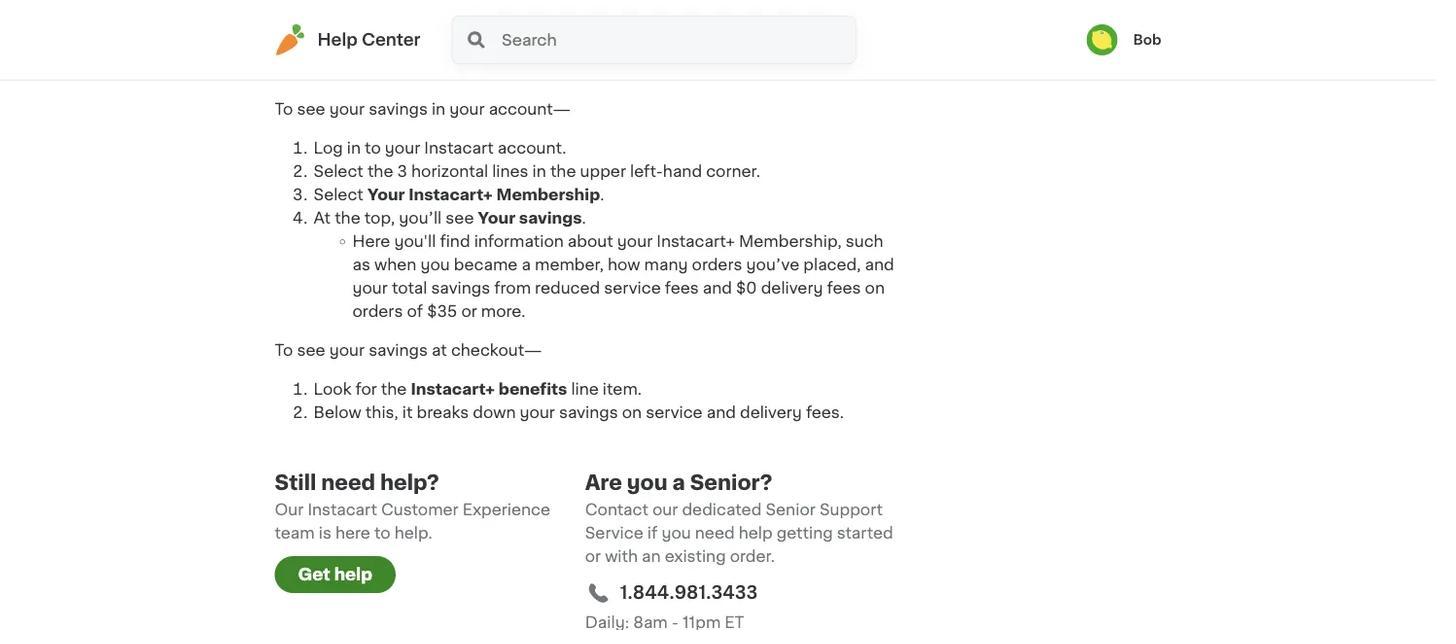 Task type: describe. For each thing, give the bounding box(es) containing it.
in down checkout on the top of page
[[432, 101, 446, 117]]

help center
[[318, 32, 421, 48]]

you up our
[[627, 472, 668, 493]]

0 vertical spatial and
[[865, 257, 895, 273]]

as an instacart+ member, you can see how much your membership saves you on each order at checkout or in your account.
[[275, 39, 880, 78]]

your down as
[[353, 280, 388, 296]]

or inside are you a senior? contact our dedicated senior support service if you need help getting started or with an existing order.
[[585, 549, 601, 564]]

in right log
[[347, 140, 361, 156]]

center
[[362, 32, 421, 48]]

1.844.981.3433 link
[[620, 580, 758, 607]]

senior?
[[690, 472, 773, 493]]

as
[[275, 39, 295, 55]]

instacart for help?
[[308, 502, 377, 518]]

upper
[[580, 164, 626, 179]]

delivery inside log in to your instacart account. select the 3 horizontal lines in the upper left-hand corner. select your instacart+ membership . at the top, you'll see your savings . here you'll find information about your instacart+ membership, such as when you became a member, how many orders you've placed, and your total savings from reduced service fees and $0 delivery fees on orders of $35 or more.
[[761, 280, 824, 296]]

in up membership
[[533, 164, 547, 179]]

our
[[275, 502, 304, 518]]

the left '3'
[[368, 164, 393, 179]]

an inside are you a senior? contact our dedicated senior support service if you need help getting started or with an existing order.
[[642, 549, 661, 564]]

get help button
[[275, 557, 396, 594]]

a inside log in to your instacart account. select the 3 horizontal lines in the upper left-hand corner. select your instacart+ membership . at the top, you'll see your savings . here you'll find information about your instacart+ membership, such as when you became a member, how many orders you've placed, and your total savings from reduced service fees and $0 delivery fees on orders of $35 or more.
[[522, 257, 531, 273]]

the right at
[[335, 210, 361, 226]]

service
[[585, 526, 644, 541]]

about
[[568, 234, 614, 249]]

many
[[645, 257, 688, 273]]

on inside as an instacart+ member, you can see how much your membership saves you on each order at checkout or in your account.
[[275, 62, 295, 78]]

look for the instacart+ benefits line item. below this, it breaks down your savings on service and delivery fees.
[[314, 382, 844, 420]]

2 select from the top
[[314, 187, 364, 203]]

instacart+ up many at the left top of the page
[[657, 234, 735, 249]]

your up the 'look'
[[330, 343, 365, 358]]

of
[[407, 304, 423, 319]]

log
[[314, 140, 343, 156]]

savings up $35 at the left of the page
[[431, 280, 490, 296]]

1 horizontal spatial orders
[[692, 257, 743, 273]]

placed,
[[804, 257, 861, 273]]

$0
[[737, 280, 757, 296]]

1 select from the top
[[314, 164, 364, 179]]

still
[[275, 472, 317, 493]]

membership
[[699, 39, 798, 55]]

how inside log in to your instacart account. select the 3 horizontal lines in the upper left-hand corner. select your instacart+ membership . at the top, you'll see your savings . here you'll find information about your instacart+ membership, such as when you became a member, how many orders you've placed, and your total savings from reduced service fees and $0 delivery fees on orders of $35 or more.
[[608, 257, 641, 273]]

membership,
[[739, 234, 842, 249]]

1 vertical spatial orders
[[353, 304, 403, 319]]

see up the 'look'
[[297, 343, 326, 358]]

account. inside as an instacart+ member, you can see how much your membership saves you on each order at checkout or in your account.
[[560, 62, 629, 78]]

still need help? our instacart customer experience team is here to help.
[[275, 472, 551, 541]]

a inside are you a senior? contact our dedicated senior support service if you need help getting started or with an existing order.
[[673, 472, 686, 493]]

to inside log in to your instacart account. select the 3 horizontal lines in the upper left-hand corner. select your instacart+ membership . at the top, you'll see your savings . here you'll find information about your instacart+ membership, such as when you became a member, how many orders you've placed, and your total savings from reduced service fees and $0 delivery fees on orders of $35 or more.
[[365, 140, 381, 156]]

fees.
[[806, 405, 844, 420]]

as
[[353, 257, 371, 273]]

look
[[314, 382, 352, 397]]

checkout
[[406, 62, 479, 78]]

help
[[318, 32, 358, 48]]

help inside "button"
[[334, 567, 373, 583]]

in inside as an instacart+ member, you can see how much your membership saves you on each order at checkout or in your account.
[[503, 62, 517, 78]]

or inside log in to your instacart account. select the 3 horizontal lines in the upper left-hand corner. select your instacart+ membership . at the top, you'll see your savings . here you'll find information about your instacart+ membership, such as when you became a member, how many orders you've placed, and your total savings from reduced service fees and $0 delivery fees on orders of $35 or more.
[[462, 304, 477, 319]]

1 vertical spatial your
[[478, 210, 516, 226]]

1 fees from the left
[[665, 280, 699, 296]]

more.
[[481, 304, 526, 319]]

0 vertical spatial your
[[368, 187, 405, 203]]

order
[[341, 62, 383, 78]]

log in to your instacart account. select the 3 horizontal lines in the upper left-hand corner. select your instacart+ membership . at the top, you'll see your savings . here you'll find information about your instacart+ membership, such as when you became a member, how many orders you've placed, and your total savings from reduced service fees and $0 delivery fees on orders of $35 or more.
[[314, 140, 895, 319]]

your down "order"
[[330, 101, 365, 117]]

with
[[605, 549, 638, 564]]

reduced
[[535, 280, 601, 296]]

2 fees from the left
[[827, 280, 861, 296]]

horizontal
[[412, 164, 488, 179]]

see inside log in to your instacart account. select the 3 horizontal lines in the upper left-hand corner. select your instacart+ membership . at the top, you'll see your savings . here you'll find information about your instacart+ membership, such as when you became a member, how many orders you've placed, and your total savings from reduced service fees and $0 delivery fees on orders of $35 or more.
[[446, 210, 474, 226]]

this,
[[366, 405, 399, 420]]

you'll
[[399, 210, 442, 226]]

hand
[[663, 164, 703, 179]]

membership
[[497, 187, 601, 203]]

became
[[454, 257, 518, 273]]

to inside still need help? our instacart customer experience team is here to help.
[[375, 526, 391, 541]]

your down checkout on the top of page
[[450, 101, 485, 117]]

are you a senior? contact our dedicated senior support service if you need help getting started or with an existing order.
[[585, 472, 894, 564]]

much
[[612, 39, 656, 55]]

corner.
[[706, 164, 761, 179]]

bob link
[[1087, 24, 1162, 55]]

top,
[[365, 210, 395, 226]]

instacart image
[[275, 24, 306, 55]]

such
[[846, 234, 884, 249]]

is
[[319, 526, 332, 541]]

to see your savings in your account—
[[275, 101, 571, 117]]

checkout—
[[451, 343, 542, 358]]

how inside as an instacart+ member, you can see how much your membership saves you on each order at checkout or in your account.
[[575, 39, 608, 55]]

see inside as an instacart+ member, you can see how much your membership saves you on each order at checkout or in your account.
[[543, 39, 571, 55]]

for
[[356, 382, 377, 397]]

below
[[314, 405, 362, 420]]

need inside still need help? our instacart customer experience team is here to help.
[[321, 472, 376, 493]]

to for to see your savings at checkout—
[[275, 343, 293, 358]]

member, inside as an instacart+ member, you can see how much your membership saves you on each order at checkout or in your account.
[[404, 39, 473, 55]]

on inside look for the instacart+ benefits line item. below this, it breaks down your savings on service and delivery fees.
[[622, 405, 642, 420]]

to see your savings at checkout—
[[275, 343, 542, 358]]

from
[[494, 280, 531, 296]]

here
[[353, 234, 390, 249]]



Task type: vqa. For each thing, say whether or not it's contained in the screenshot.
Our
yes



Task type: locate. For each thing, give the bounding box(es) containing it.
delivery left the fees.
[[740, 405, 802, 420]]

1 vertical spatial delivery
[[740, 405, 802, 420]]

need down dedicated
[[695, 526, 735, 541]]

0 horizontal spatial at
[[387, 62, 402, 78]]

your up '3'
[[385, 140, 420, 156]]

instacart+
[[322, 39, 400, 55], [409, 187, 493, 203], [657, 234, 735, 249], [411, 382, 495, 397]]

service up senior? at bottom
[[646, 405, 703, 420]]

how
[[575, 39, 608, 55], [608, 257, 641, 273]]

0 vertical spatial select
[[314, 164, 364, 179]]

Search search field
[[500, 17, 856, 63]]

0 vertical spatial orders
[[692, 257, 743, 273]]

1 vertical spatial or
[[462, 304, 477, 319]]

order.
[[730, 549, 775, 564]]

0 vertical spatial need
[[321, 472, 376, 493]]

0 vertical spatial help
[[739, 526, 773, 541]]

each
[[299, 62, 337, 78]]

0 horizontal spatial help
[[334, 567, 373, 583]]

1 to from the top
[[275, 101, 293, 117]]

help?
[[380, 472, 440, 493]]

0 vertical spatial to
[[275, 101, 293, 117]]

information
[[474, 234, 564, 249]]

0 horizontal spatial a
[[522, 257, 531, 273]]

0 vertical spatial how
[[575, 39, 608, 55]]

an right as
[[299, 39, 318, 55]]

to right log
[[365, 140, 381, 156]]

you down find
[[421, 257, 450, 273]]

fees down many at the left top of the page
[[665, 280, 699, 296]]

1 vertical spatial a
[[673, 472, 686, 493]]

total
[[392, 280, 427, 296]]

0 horizontal spatial orders
[[353, 304, 403, 319]]

0 vertical spatial account.
[[560, 62, 629, 78]]

2 horizontal spatial on
[[865, 280, 885, 296]]

0 vertical spatial on
[[275, 62, 295, 78]]

on down "item."
[[622, 405, 642, 420]]

$35
[[427, 304, 458, 319]]

down
[[473, 405, 516, 420]]

are
[[585, 472, 623, 493]]

1 vertical spatial help
[[334, 567, 373, 583]]

your up top, at the top
[[368, 187, 405, 203]]

delivery inside look for the instacart+ benefits line item. below this, it breaks down your savings on service and delivery fees.
[[740, 405, 802, 420]]

your up many at the left top of the page
[[618, 234, 653, 249]]

contact
[[585, 502, 649, 518]]

instacart+ down horizontal
[[409, 187, 493, 203]]

need inside are you a senior? contact our dedicated senior support service if you need help getting started or with an existing order.
[[695, 526, 735, 541]]

1 horizontal spatial instacart
[[424, 140, 494, 156]]

select up at
[[314, 187, 364, 203]]

instacart inside log in to your instacart account. select the 3 horizontal lines in the upper left-hand corner. select your instacart+ membership . at the top, you'll see your savings . here you'll find information about your instacart+ membership, such as when you became a member, how many orders you've placed, and your total savings from reduced service fees and $0 delivery fees on orders of $35 or more.
[[424, 140, 494, 156]]

item.
[[603, 382, 642, 397]]

the inside look for the instacart+ benefits line item. below this, it breaks down your savings on service and delivery fees.
[[381, 382, 407, 397]]

in down can
[[503, 62, 517, 78]]

how down about
[[608, 257, 641, 273]]

and left $0
[[703, 280, 733, 296]]

in
[[503, 62, 517, 78], [432, 101, 446, 117], [347, 140, 361, 156], [533, 164, 547, 179]]

savings inside look for the instacart+ benefits line item. below this, it breaks down your savings on service and delivery fees.
[[559, 405, 618, 420]]

2 to from the top
[[275, 343, 293, 358]]

customer
[[381, 502, 459, 518]]

or
[[483, 62, 499, 78], [462, 304, 477, 319], [585, 549, 601, 564]]

instacart for to
[[424, 140, 494, 156]]

see right can
[[543, 39, 571, 55]]

lines
[[492, 164, 529, 179]]

existing
[[665, 549, 726, 564]]

1 vertical spatial service
[[646, 405, 703, 420]]

.
[[601, 187, 605, 203], [582, 210, 586, 226]]

how left much
[[575, 39, 608, 55]]

team
[[275, 526, 315, 541]]

1 vertical spatial select
[[314, 187, 364, 203]]

0 horizontal spatial instacart
[[308, 502, 377, 518]]

an down if
[[642, 549, 661, 564]]

get help
[[298, 567, 373, 583]]

2 vertical spatial or
[[585, 549, 601, 564]]

1 vertical spatial at
[[432, 343, 447, 358]]

at inside as an instacart+ member, you can see how much your membership saves you on each order at checkout or in your account.
[[387, 62, 402, 78]]

your inside look for the instacart+ benefits line item. below this, it breaks down your savings on service and delivery fees.
[[520, 405, 555, 420]]

need up here
[[321, 472, 376, 493]]

instacart inside still need help? our instacart customer experience team is here to help.
[[308, 502, 377, 518]]

member, up reduced
[[535, 257, 604, 273]]

. down upper
[[601, 187, 605, 203]]

savings down membership
[[519, 210, 582, 226]]

member,
[[404, 39, 473, 55], [535, 257, 604, 273]]

1 horizontal spatial help
[[739, 526, 773, 541]]

you inside log in to your instacart account. select the 3 horizontal lines in the upper left-hand corner. select your instacart+ membership . at the top, you'll see your savings . here you'll find information about your instacart+ membership, such as when you became a member, how many orders you've placed, and your total savings from reduced service fees and $0 delivery fees on orders of $35 or more.
[[421, 257, 450, 273]]

0 horizontal spatial or
[[462, 304, 477, 319]]

our
[[653, 502, 678, 518]]

help.
[[395, 526, 433, 541]]

savings down the "line"
[[559, 405, 618, 420]]

0 vertical spatial an
[[299, 39, 318, 55]]

1 horizontal spatial a
[[673, 472, 686, 493]]

you'll
[[394, 234, 436, 249]]

orders up $0
[[692, 257, 743, 273]]

0 horizontal spatial an
[[299, 39, 318, 55]]

benefits
[[499, 382, 567, 397]]

0 vertical spatial instacart
[[424, 140, 494, 156]]

1 vertical spatial to
[[375, 526, 391, 541]]

breaks
[[417, 405, 469, 420]]

service inside look for the instacart+ benefits line item. below this, it breaks down your savings on service and delivery fees.
[[646, 405, 703, 420]]

user avatar image
[[1087, 24, 1118, 55]]

instacart+ inside as an instacart+ member, you can see how much your membership saves you on each order at checkout or in your account.
[[322, 39, 400, 55]]

saves
[[802, 39, 847, 55]]

0 horizontal spatial need
[[321, 472, 376, 493]]

line
[[571, 382, 599, 397]]

1 horizontal spatial or
[[483, 62, 499, 78]]

your right much
[[660, 39, 695, 55]]

your up information
[[478, 210, 516, 226]]

your
[[660, 39, 695, 55], [521, 62, 556, 78], [330, 101, 365, 117], [450, 101, 485, 117], [385, 140, 420, 156], [618, 234, 653, 249], [353, 280, 388, 296], [330, 343, 365, 358], [520, 405, 555, 420]]

experience
[[463, 502, 551, 518]]

help inside are you a senior? contact our dedicated senior support service if you need help getting started or with an existing order.
[[739, 526, 773, 541]]

getting
[[777, 526, 833, 541]]

1 vertical spatial on
[[865, 280, 885, 296]]

instacart up here
[[308, 502, 377, 518]]

1 horizontal spatial .
[[601, 187, 605, 203]]

0 vertical spatial or
[[483, 62, 499, 78]]

you
[[477, 39, 506, 55], [851, 39, 880, 55], [421, 257, 450, 273], [627, 472, 668, 493], [662, 526, 691, 541]]

0 horizontal spatial on
[[275, 62, 295, 78]]

you left can
[[477, 39, 506, 55]]

on down as
[[275, 62, 295, 78]]

1 vertical spatial to
[[275, 343, 293, 358]]

find
[[440, 234, 470, 249]]

senior
[[766, 502, 816, 518]]

a down information
[[522, 257, 531, 273]]

instacart+ inside look for the instacart+ benefits line item. below this, it breaks down your savings on service and delivery fees.
[[411, 382, 495, 397]]

on inside log in to your instacart account. select the 3 horizontal lines in the upper left-hand corner. select your instacart+ membership . at the top, you'll see your savings . here you'll find information about your instacart+ membership, such as when you became a member, how many orders you've placed, and your total savings from reduced service fees and $0 delivery fees on orders of $35 or more.
[[865, 280, 885, 296]]

help up the order.
[[739, 526, 773, 541]]

account—
[[489, 101, 571, 117]]

fees
[[665, 280, 699, 296], [827, 280, 861, 296]]

the up this,
[[381, 382, 407, 397]]

1 horizontal spatial on
[[622, 405, 642, 420]]

bob
[[1134, 33, 1162, 47]]

fees down placed,
[[827, 280, 861, 296]]

2 vertical spatial and
[[707, 405, 736, 420]]

or inside as an instacart+ member, you can see how much your membership saves you on each order at checkout or in your account.
[[483, 62, 499, 78]]

member, up checkout on the top of page
[[404, 39, 473, 55]]

1 horizontal spatial fees
[[827, 280, 861, 296]]

to right here
[[375, 526, 391, 541]]

see up find
[[446, 210, 474, 226]]

account. inside log in to your instacart account. select the 3 horizontal lines in the upper left-hand corner. select your instacart+ membership . at the top, you'll see your savings . here you'll find information about your instacart+ membership, such as when you became a member, how many orders you've placed, and your total savings from reduced service fees and $0 delivery fees on orders of $35 or more.
[[498, 140, 567, 156]]

select down log
[[314, 164, 364, 179]]

0 vertical spatial service
[[604, 280, 661, 296]]

savings
[[369, 101, 428, 117], [519, 210, 582, 226], [431, 280, 490, 296], [369, 343, 428, 358], [559, 405, 618, 420]]

member, inside log in to your instacart account. select the 3 horizontal lines in the upper left-hand corner. select your instacart+ membership . at the top, you'll see your savings . here you'll find information about your instacart+ membership, such as when you became a member, how many orders you've placed, and your total savings from reduced service fees and $0 delivery fees on orders of $35 or more.
[[535, 257, 604, 273]]

0 vertical spatial delivery
[[761, 280, 824, 296]]

. up about
[[582, 210, 586, 226]]

orders
[[692, 257, 743, 273], [353, 304, 403, 319]]

here
[[336, 526, 371, 541]]

or right $35 at the left of the page
[[462, 304, 477, 319]]

can
[[510, 39, 539, 55]]

1 vertical spatial and
[[703, 280, 733, 296]]

when
[[375, 257, 417, 273]]

the up membership
[[551, 164, 576, 179]]

1 vertical spatial how
[[608, 257, 641, 273]]

1 vertical spatial account.
[[498, 140, 567, 156]]

you right if
[[662, 526, 691, 541]]

0 vertical spatial member,
[[404, 39, 473, 55]]

1.844.981.3433
[[620, 585, 758, 602]]

and up senior? at bottom
[[707, 405, 736, 420]]

1 horizontal spatial at
[[432, 343, 447, 358]]

the
[[368, 164, 393, 179], [551, 164, 576, 179], [335, 210, 361, 226], [381, 382, 407, 397]]

started
[[837, 526, 894, 541]]

1 horizontal spatial member,
[[535, 257, 604, 273]]

3
[[397, 164, 408, 179]]

see down each
[[297, 101, 326, 117]]

and inside look for the instacart+ benefits line item. below this, it breaks down your savings on service and delivery fees.
[[707, 405, 736, 420]]

an inside as an instacart+ member, you can see how much your membership saves you on each order at checkout or in your account.
[[299, 39, 318, 55]]

account.
[[560, 62, 629, 78], [498, 140, 567, 156]]

1 horizontal spatial an
[[642, 549, 661, 564]]

your down benefits
[[520, 405, 555, 420]]

and down such
[[865, 257, 895, 273]]

0 vertical spatial .
[[601, 187, 605, 203]]

savings down "order"
[[369, 101, 428, 117]]

get
[[298, 567, 331, 583]]

service down many at the left top of the page
[[604, 280, 661, 296]]

at
[[387, 62, 402, 78], [432, 343, 447, 358]]

you've
[[747, 257, 800, 273]]

or right checkout on the top of page
[[483, 62, 499, 78]]

1 vertical spatial member,
[[535, 257, 604, 273]]

1 vertical spatial need
[[695, 526, 735, 541]]

1 vertical spatial .
[[582, 210, 586, 226]]

it
[[403, 405, 413, 420]]

to for to see your savings in your account—
[[275, 101, 293, 117]]

instacart+ up "order"
[[322, 39, 400, 55]]

1 vertical spatial instacart
[[308, 502, 377, 518]]

delivery down you've
[[761, 280, 824, 296]]

at down center
[[387, 62, 402, 78]]

0 vertical spatial at
[[387, 62, 402, 78]]

0 horizontal spatial your
[[368, 187, 405, 203]]

need
[[321, 472, 376, 493], [695, 526, 735, 541]]

0 horizontal spatial member,
[[404, 39, 473, 55]]

on down such
[[865, 280, 885, 296]]

0 vertical spatial to
[[365, 140, 381, 156]]

service inside log in to your instacart account. select the 3 horizontal lines in the upper left-hand corner. select your instacart+ membership . at the top, you'll see your savings . here you'll find information about your instacart+ membership, such as when you became a member, how many orders you've placed, and your total savings from reduced service fees and $0 delivery fees on orders of $35 or more.
[[604, 280, 661, 296]]

1 horizontal spatial need
[[695, 526, 735, 541]]

your
[[368, 187, 405, 203], [478, 210, 516, 226]]

account. up lines
[[498, 140, 567, 156]]

1 horizontal spatial your
[[478, 210, 516, 226]]

instacart
[[424, 140, 494, 156], [308, 502, 377, 518]]

left-
[[630, 164, 663, 179]]

0 horizontal spatial .
[[582, 210, 586, 226]]

delivery
[[761, 280, 824, 296], [740, 405, 802, 420]]

your down can
[[521, 62, 556, 78]]

savings down of
[[369, 343, 428, 358]]

at down $35 at the left of the page
[[432, 343, 447, 358]]

support
[[820, 502, 883, 518]]

at
[[314, 210, 331, 226]]

help right get
[[334, 567, 373, 583]]

you right the 'saves'
[[851, 39, 880, 55]]

service
[[604, 280, 661, 296], [646, 405, 703, 420]]

help center link
[[275, 24, 421, 55]]

2 vertical spatial on
[[622, 405, 642, 420]]

if
[[648, 526, 658, 541]]

2 horizontal spatial or
[[585, 549, 601, 564]]

instacart+ up 'breaks'
[[411, 382, 495, 397]]

instacart up horizontal
[[424, 140, 494, 156]]

an
[[299, 39, 318, 55], [642, 549, 661, 564]]

or left with
[[585, 549, 601, 564]]

account. down much
[[560, 62, 629, 78]]

a up our
[[673, 472, 686, 493]]

and
[[865, 257, 895, 273], [703, 280, 733, 296], [707, 405, 736, 420]]

1 vertical spatial an
[[642, 549, 661, 564]]

0 horizontal spatial fees
[[665, 280, 699, 296]]

orders left of
[[353, 304, 403, 319]]

dedicated
[[682, 502, 762, 518]]

0 vertical spatial a
[[522, 257, 531, 273]]



